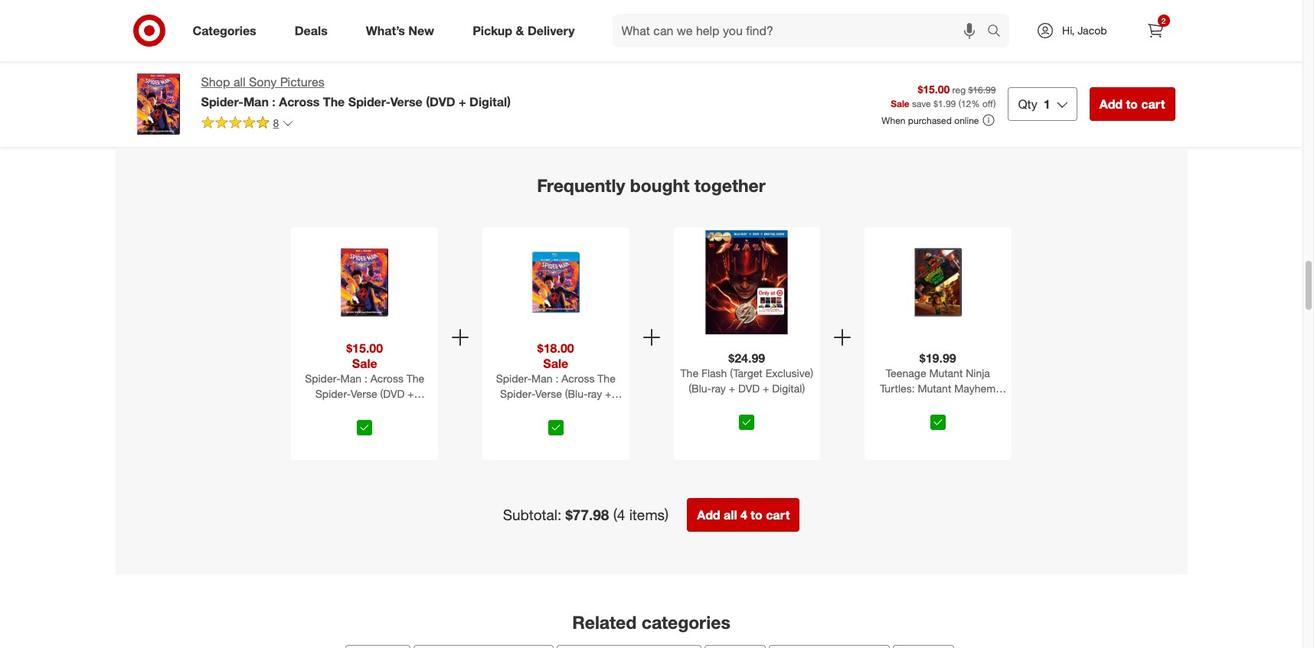 Task type: locate. For each thing, give the bounding box(es) containing it.
teenage mutant ninja turtles: mutant mayhem (dvd) link
[[868, 366, 1008, 410]]

deals
[[295, 23, 328, 38]]

all left 4
[[724, 508, 737, 523]]

spider-man : across the spider-verse (dvd + digital) link
[[295, 371, 435, 416]]

0 vertical spatial (dvd
[[426, 94, 456, 109]]

flash
[[702, 367, 727, 380]]

shop all sony pictures spider-man : across the spider-verse (dvd + digital)
[[201, 74, 511, 109]]

$15.00
[[918, 82, 950, 95], [346, 341, 383, 356]]

1 horizontal spatial all
[[724, 508, 737, 523]]

What can we help you find? suggestions appear below search field
[[612, 14, 991, 47]]

2 horizontal spatial sale
[[891, 98, 910, 110]]

2 horizontal spatial ray
[[712, 382, 726, 395]]

subtotal: $77.98 (4 items)
[[503, 506, 669, 524]]

(blu- up the categories
[[202, 6, 224, 19]]

2 horizontal spatial dvd
[[738, 382, 760, 395]]

the inside "$18.00 sale spider-man : across the spider-verse (blu-ray + dvd combo + digital)"
[[598, 372, 616, 385]]

pictures
[[280, 74, 325, 90]]

$77.98
[[566, 506, 609, 524]]

related categories
[[572, 612, 731, 633]]

across inside spider-man : across the spider-verse (blu-ray + dvd combo + digital) add to cart
[[202, 0, 235, 6]]

$19.99
[[920, 351, 957, 366]]

0 vertical spatial $15.00
[[918, 82, 950, 95]]

(blu- inside "$18.00 sale spider-man : across the spider-verse (blu-ray + dvd combo + digital)"
[[565, 387, 588, 400]]

(blu-
[[202, 6, 224, 19], [689, 382, 712, 395], [565, 387, 588, 400]]

teenage mutant ninja turtles: mutant mayhem (dvd) image
[[886, 231, 990, 334]]

all inside button
[[724, 508, 737, 523]]

$15.00 sale spider-man : across the spider-verse (dvd + digital)
[[305, 341, 425, 416]]

None checkbox
[[739, 415, 755, 430], [548, 420, 564, 436], [739, 415, 755, 430], [548, 420, 564, 436]]

:
[[196, 0, 199, 6], [272, 94, 276, 109], [365, 372, 368, 385], [556, 372, 559, 385]]

$15.00 inside $15.00 sale spider-man : across the spider-verse (dvd + digital)
[[346, 341, 383, 356]]

the flash (target exclusive) (blu-ray + dvd + digital) image
[[695, 231, 799, 334]]

1 vertical spatial $15.00
[[346, 341, 383, 356]]

cart
[[175, 37, 193, 48], [488, 37, 505, 48], [644, 37, 662, 48], [800, 37, 818, 48], [956, 37, 974, 48], [1142, 97, 1165, 112], [766, 508, 790, 523]]

spider-man : across the spider-verse (dvd + digital) image
[[313, 231, 417, 334]]

mutant down the $19.99
[[929, 367, 963, 380]]

(dvd)
[[925, 397, 952, 410]]

spider-man : across the spider-verse (blu-ray + dvd combo + digital) link up shop
[[137, 0, 262, 33]]

$15.00 for sale
[[346, 341, 383, 356]]

combo inside spider-man : across the spider-verse (blu-ray + dvd combo + digital) add to cart
[[161, 20, 197, 33]]

: inside $15.00 sale spider-man : across the spider-verse (dvd + digital)
[[365, 372, 368, 385]]

&
[[516, 23, 524, 38]]

verse
[[172, 6, 199, 19], [390, 94, 423, 109], [351, 387, 377, 400], [535, 387, 562, 400]]

all inside shop all sony pictures spider-man : across the spider-verse (dvd + digital)
[[234, 74, 246, 90]]

related
[[572, 612, 637, 633]]

reg
[[953, 84, 966, 95]]

dvd
[[137, 20, 158, 33], [738, 382, 760, 395], [503, 403, 525, 416]]

1 horizontal spatial sale
[[543, 356, 568, 371]]

cart inside spider-man : across the spider-verse (blu-ray + dvd combo + digital) add to cart
[[175, 37, 193, 48]]

the
[[238, 0, 256, 6], [323, 94, 345, 109], [681, 367, 699, 380], [407, 372, 425, 385], [598, 372, 616, 385]]

sale for $18.00
[[543, 356, 568, 371]]

$19.99 teenage mutant ninja turtles: mutant mayhem (dvd)
[[880, 351, 996, 410]]

$18.00 sale spider-man : across the spider-verse (blu-ray + dvd combo + digital)
[[496, 341, 616, 416]]

digital)
[[209, 20, 242, 33], [470, 94, 511, 109], [772, 382, 805, 395], [348, 403, 381, 416], [576, 403, 609, 416]]

spider-man : across the spider-verse (blu-ray + dvd combo + digital) link down the $18.00
[[486, 371, 626, 416]]

0 horizontal spatial all
[[234, 74, 246, 90]]

man inside $15.00 sale spider-man : across the spider-verse (dvd + digital)
[[341, 372, 362, 385]]

new
[[409, 23, 434, 38]]

2 vertical spatial dvd
[[503, 403, 525, 416]]

sale for $15.00
[[352, 356, 377, 371]]

1 vertical spatial (dvd
[[380, 387, 405, 400]]

digital) inside $15.00 sale spider-man : across the spider-verse (dvd + digital)
[[348, 403, 381, 416]]

combo
[[161, 20, 197, 33], [528, 403, 563, 416]]

$15.00 up spider-man : across the spider-verse (dvd + digital) link
[[346, 341, 383, 356]]

man inside "$18.00 sale spider-man : across the spider-verse (blu-ray + dvd combo + digital)"
[[532, 372, 553, 385]]

0 vertical spatial spider-man : across the spider-verse (blu-ray + dvd combo + digital) link
[[137, 0, 262, 33]]

0 horizontal spatial (dvd
[[380, 387, 405, 400]]

spider-
[[137, 0, 172, 6], [137, 6, 172, 19], [201, 94, 244, 109], [348, 94, 390, 109], [305, 372, 341, 385], [496, 372, 532, 385], [315, 387, 351, 400], [500, 387, 535, 400]]

frequently bought together
[[537, 175, 766, 196]]

hi, jacob
[[1062, 24, 1107, 37]]

1 horizontal spatial ray
[[588, 387, 602, 400]]

verse inside spider-man : across the spider-verse (blu-ray + dvd combo + digital) add to cart
[[172, 6, 199, 19]]

0 horizontal spatial (blu-
[[202, 6, 224, 19]]

to
[[164, 37, 172, 48], [476, 37, 485, 48], [632, 37, 641, 48], [789, 37, 797, 48], [945, 37, 954, 48], [1126, 97, 1138, 112], [751, 508, 763, 523]]

(4
[[613, 506, 625, 524]]

sale
[[891, 98, 910, 110], [352, 356, 377, 371], [543, 356, 568, 371]]

1 horizontal spatial (blu-
[[565, 387, 588, 400]]

1 vertical spatial spider-man : across the spider-verse (blu-ray + dvd combo + digital) link
[[486, 371, 626, 416]]

2
[[1162, 16, 1166, 25]]

+
[[242, 6, 248, 19], [200, 20, 206, 33], [459, 94, 466, 109], [729, 382, 735, 395], [763, 382, 769, 395], [408, 387, 414, 400], [605, 387, 612, 400], [566, 403, 573, 416]]

1 horizontal spatial spider-man : across the spider-verse (blu-ray + dvd combo + digital) link
[[486, 371, 626, 416]]

1 horizontal spatial combo
[[528, 403, 563, 416]]

mayhem
[[955, 382, 996, 395]]

to inside spider-man : across the spider-verse (blu-ray + dvd combo + digital) add to cart
[[164, 37, 172, 48]]

0 horizontal spatial dvd
[[137, 20, 158, 33]]

0 vertical spatial combo
[[161, 20, 197, 33]]

man
[[172, 0, 193, 6], [243, 94, 269, 109], [341, 372, 362, 385], [532, 372, 553, 385]]

the inside the $24.99 the flash (target exclusive) (blu-ray + dvd + digital)
[[681, 367, 699, 380]]

None checkbox
[[931, 415, 946, 430], [357, 420, 372, 436], [931, 415, 946, 430], [357, 420, 372, 436]]

+ inside $15.00 sale spider-man : across the spider-verse (dvd + digital)
[[408, 387, 414, 400]]

man inside shop all sony pictures spider-man : across the spider-verse (dvd + digital)
[[243, 94, 269, 109]]

across
[[202, 0, 235, 6], [279, 94, 320, 109], [371, 372, 404, 385], [562, 372, 595, 385]]

digital) inside spider-man : across the spider-verse (blu-ray + dvd combo + digital) add to cart
[[209, 20, 242, 33]]

mutant
[[929, 367, 963, 380], [918, 382, 952, 395]]

add
[[144, 37, 161, 48], [456, 37, 474, 48], [612, 37, 630, 48], [769, 37, 786, 48], [925, 37, 942, 48], [1100, 97, 1123, 112], [697, 508, 720, 523]]

0 horizontal spatial sale
[[352, 356, 377, 371]]

(blu- down the $18.00
[[565, 387, 588, 400]]

across inside shop all sony pictures spider-man : across the spider-verse (dvd + digital)
[[279, 94, 320, 109]]

2 horizontal spatial (blu-
[[689, 382, 712, 395]]

1 horizontal spatial (dvd
[[426, 94, 456, 109]]

1 vertical spatial dvd
[[738, 382, 760, 395]]

%
[[971, 98, 980, 110]]

1 vertical spatial combo
[[528, 403, 563, 416]]

the inside $15.00 sale spider-man : across the spider-verse (dvd + digital)
[[407, 372, 425, 385]]

all left 'sony'
[[234, 74, 246, 90]]

the inside spider-man : across the spider-verse (blu-ray + dvd combo + digital) add to cart
[[238, 0, 256, 6]]

(dvd
[[426, 94, 456, 109], [380, 387, 405, 400]]

0 vertical spatial all
[[234, 74, 246, 90]]

mutant up (dvd)
[[918, 382, 952, 395]]

verse inside $15.00 sale spider-man : across the spider-verse (dvd + digital)
[[351, 387, 377, 400]]

pickup
[[473, 23, 512, 38]]

add to cart
[[456, 37, 505, 48], [612, 37, 662, 48], [769, 37, 818, 48], [925, 37, 974, 48], [1100, 97, 1165, 112]]

sale inside "$18.00 sale spider-man : across the spider-verse (blu-ray + dvd combo + digital)"
[[543, 356, 568, 371]]

sale inside $15.00 reg $16.99 sale save $ 1.99 ( 12 % off )
[[891, 98, 910, 110]]

ray
[[224, 6, 239, 19], [712, 382, 726, 395], [588, 387, 602, 400]]

the inside shop all sony pictures spider-man : across the spider-verse (dvd + digital)
[[323, 94, 345, 109]]

spider-man : across the spider-verse (blu-ray + dvd combo + digital) link
[[137, 0, 262, 33], [486, 371, 626, 416]]

8
[[273, 116, 279, 129]]

1 horizontal spatial dvd
[[503, 403, 525, 416]]

sale inside $15.00 sale spider-man : across the spider-verse (dvd + digital)
[[352, 356, 377, 371]]

1.99
[[938, 98, 956, 110]]

together
[[694, 175, 766, 196]]

0 horizontal spatial combo
[[161, 20, 197, 33]]

12
[[961, 98, 971, 110]]

0 vertical spatial mutant
[[929, 367, 963, 380]]

0 horizontal spatial ray
[[224, 6, 239, 19]]

+ inside shop all sony pictures spider-man : across the spider-verse (dvd + digital)
[[459, 94, 466, 109]]

)
[[994, 98, 996, 110]]

$15.00 up the $
[[918, 82, 950, 95]]

all
[[234, 74, 246, 90], [724, 508, 737, 523]]

(dvd inside shop all sony pictures spider-man : across the spider-verse (dvd + digital)
[[426, 94, 456, 109]]

online
[[955, 115, 979, 126]]

all for shop
[[234, 74, 246, 90]]

add to cart button
[[137, 31, 200, 55], [449, 31, 512, 55], [606, 31, 669, 55], [762, 31, 825, 55], [918, 31, 981, 55], [1090, 87, 1175, 121]]

1 vertical spatial all
[[724, 508, 737, 523]]

add inside spider-man : across the spider-verse (blu-ray + dvd combo + digital) add to cart
[[144, 37, 161, 48]]

$15.00 inside $15.00 reg $16.99 sale save $ 1.99 ( 12 % off )
[[918, 82, 950, 95]]

sony
[[249, 74, 277, 90]]

1 horizontal spatial $15.00
[[918, 82, 950, 95]]

0 vertical spatial dvd
[[137, 20, 158, 33]]

hi,
[[1062, 24, 1075, 37]]

(blu- down flash
[[689, 382, 712, 395]]

0 horizontal spatial $15.00
[[346, 341, 383, 356]]

1 vertical spatial mutant
[[918, 382, 952, 395]]

dvd inside the $24.99 the flash (target exclusive) (blu-ray + dvd + digital)
[[738, 382, 760, 395]]

: inside spider-man : across the spider-verse (blu-ray + dvd combo + digital) add to cart
[[196, 0, 199, 6]]

$15.00 reg $16.99 sale save $ 1.99 ( 12 % off )
[[891, 82, 996, 110]]



Task type: vqa. For each thing, say whether or not it's contained in the screenshot.
$15.00 associated with reg
yes



Task type: describe. For each thing, give the bounding box(es) containing it.
what's new link
[[353, 14, 454, 47]]

across inside $15.00 sale spider-man : across the spider-verse (dvd + digital)
[[371, 372, 404, 385]]

purchased
[[908, 115, 952, 126]]

digital) inside the $24.99 the flash (target exclusive) (blu-ray + dvd + digital)
[[772, 382, 805, 395]]

(dvd inside $15.00 sale spider-man : across the spider-verse (dvd + digital)
[[380, 387, 405, 400]]

search button
[[980, 14, 1017, 51]]

ray inside spider-man : across the spider-verse (blu-ray + dvd combo + digital) add to cart
[[224, 6, 239, 19]]

dvd inside spider-man : across the spider-verse (blu-ray + dvd combo + digital) add to cart
[[137, 20, 158, 33]]

spider-man : across the spider-verse (blu-ray + dvd combo + digital) add to cart
[[137, 0, 256, 48]]

qty 1
[[1018, 97, 1051, 112]]

ninja
[[966, 367, 990, 380]]

ray inside "$18.00 sale spider-man : across the spider-verse (blu-ray + dvd combo + digital)"
[[588, 387, 602, 400]]

add all 4 to cart button
[[687, 498, 800, 532]]

exclusive)
[[766, 367, 813, 380]]

$24.99 the flash (target exclusive) (blu-ray + dvd + digital)
[[681, 351, 813, 395]]

2 link
[[1139, 14, 1172, 47]]

what's
[[366, 23, 405, 38]]

save
[[912, 98, 931, 110]]

when purchased online
[[882, 115, 979, 126]]

jacob
[[1078, 24, 1107, 37]]

categories
[[642, 612, 731, 633]]

items)
[[629, 506, 669, 524]]

: inside shop all sony pictures spider-man : across the spider-verse (dvd + digital)
[[272, 94, 276, 109]]

pickup & delivery
[[473, 23, 575, 38]]

subtotal:
[[503, 506, 562, 524]]

dvd inside "$18.00 sale spider-man : across the spider-verse (blu-ray + dvd combo + digital)"
[[503, 403, 525, 416]]

0 horizontal spatial spider-man : across the spider-verse (blu-ray + dvd combo + digital) link
[[137, 0, 262, 33]]

add inside button
[[697, 508, 720, 523]]

(blu- inside spider-man : across the spider-verse (blu-ray + dvd combo + digital) add to cart
[[202, 6, 224, 19]]

combo inside "$18.00 sale spider-man : across the spider-verse (blu-ray + dvd combo + digital)"
[[528, 403, 563, 416]]

4
[[741, 508, 748, 523]]

teenage
[[886, 367, 927, 380]]

add all 4 to cart
[[697, 508, 790, 523]]

$24.99
[[729, 351, 765, 366]]

cart inside button
[[766, 508, 790, 523]]

spider-man : across the spider-verse (blu-ray + dvd combo + digital) image
[[504, 231, 608, 334]]

digital) inside shop all sony pictures spider-man : across the spider-verse (dvd + digital)
[[470, 94, 511, 109]]

digital) inside "$18.00 sale spider-man : across the spider-verse (blu-ray + dvd combo + digital)"
[[576, 403, 609, 416]]

the flash (target exclusive) (blu-ray + dvd + digital) link
[[677, 366, 817, 409]]

what's new
[[366, 23, 434, 38]]

$
[[934, 98, 938, 110]]

qty
[[1018, 97, 1038, 112]]

turtles:
[[880, 382, 915, 395]]

deals link
[[282, 14, 347, 47]]

image of spider-man : across the spider-verse (dvd + digital) image
[[128, 74, 189, 135]]

verse inside "$18.00 sale spider-man : across the spider-verse (blu-ray + dvd combo + digital)"
[[535, 387, 562, 400]]

$16.99
[[969, 84, 996, 95]]

verse inside shop all sony pictures spider-man : across the spider-verse (dvd + digital)
[[390, 94, 423, 109]]

: inside "$18.00 sale spider-man : across the spider-verse (blu-ray + dvd combo + digital)"
[[556, 372, 559, 385]]

bought
[[630, 175, 690, 196]]

(target
[[730, 367, 763, 380]]

categories
[[193, 23, 256, 38]]

man inside spider-man : across the spider-verse (blu-ray + dvd combo + digital) add to cart
[[172, 0, 193, 6]]

delivery
[[528, 23, 575, 38]]

ray inside the $24.99 the flash (target exclusive) (blu-ray + dvd + digital)
[[712, 382, 726, 395]]

(blu- inside the $24.99 the flash (target exclusive) (blu-ray + dvd + digital)
[[689, 382, 712, 395]]

8 link
[[201, 116, 294, 133]]

pickup & delivery link
[[460, 14, 594, 47]]

when
[[882, 115, 906, 126]]

to inside button
[[751, 508, 763, 523]]

search
[[980, 24, 1017, 40]]

frequently
[[537, 175, 625, 196]]

$18.00
[[538, 341, 574, 356]]

(
[[959, 98, 961, 110]]

1
[[1044, 97, 1051, 112]]

$15.00 for reg
[[918, 82, 950, 95]]

shop
[[201, 74, 230, 90]]

off
[[983, 98, 994, 110]]

categories link
[[180, 14, 276, 47]]

all for add
[[724, 508, 737, 523]]

across inside "$18.00 sale spider-man : across the spider-verse (blu-ray + dvd combo + digital)"
[[562, 372, 595, 385]]



